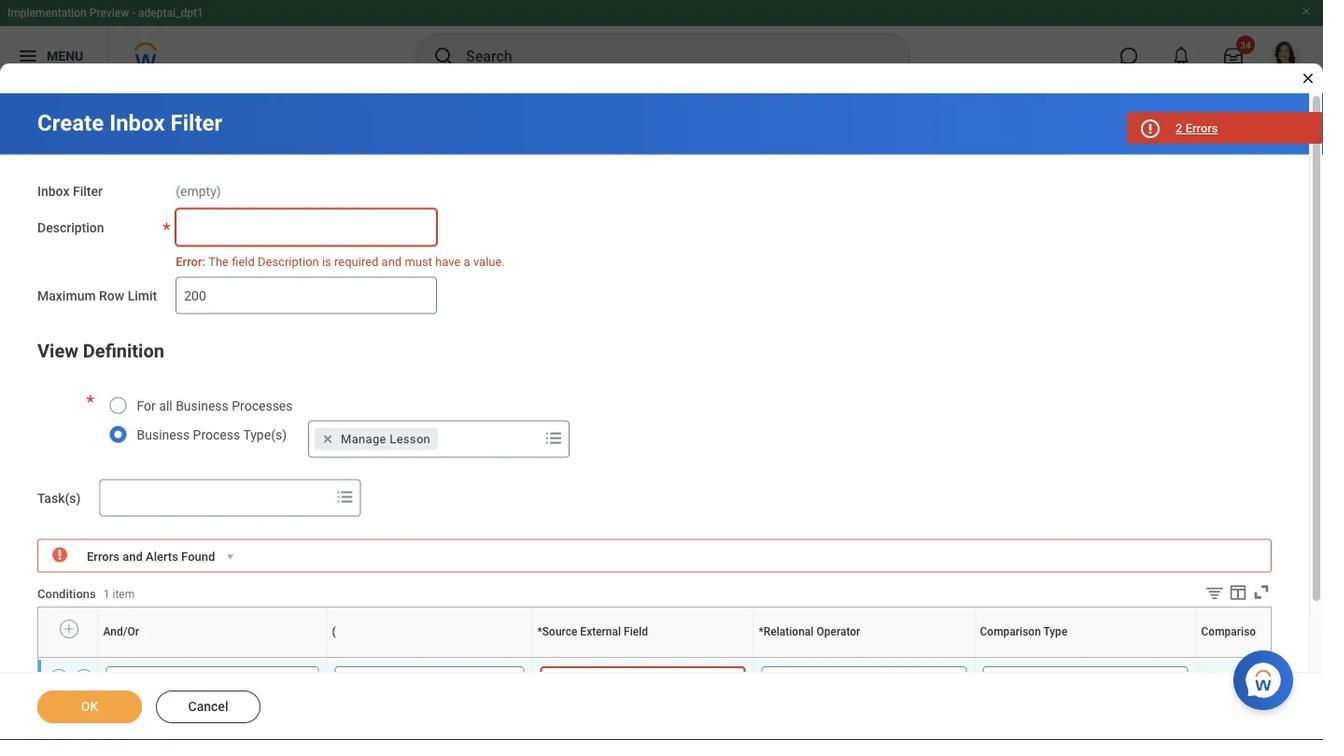 Task type: locate. For each thing, give the bounding box(es) containing it.
and/or down item
[[103, 626, 139, 639]]

operator inside row element
[[817, 626, 860, 639]]

1 horizontal spatial source
[[638, 658, 641, 659]]

comparison type
[[980, 626, 1068, 639]]

0 vertical spatial exclamation image
[[1143, 122, 1157, 136]]

1 horizontal spatial and/or
[[210, 658, 213, 659]]

manage lesson
[[341, 433, 431, 447]]

Description text field
[[176, 208, 437, 246]]

1 horizontal spatial external
[[641, 658, 645, 659]]

relational up and/or ( source external field relational operator comparison type comparison valu
[[764, 626, 814, 639]]

description
[[37, 220, 104, 235], [258, 254, 319, 268]]

0 vertical spatial external
[[580, 626, 621, 639]]

filter down create
[[73, 183, 103, 199]]

1 vertical spatial and
[[122, 550, 143, 564]]

filter
[[171, 110, 223, 136], [73, 183, 103, 199]]

1 horizontal spatial *
[[759, 626, 764, 639]]

0 horizontal spatial (
[[332, 626, 336, 639]]

* for source
[[537, 626, 542, 639]]

all
[[159, 399, 172, 414]]

cancel
[[188, 699, 228, 715]]

0 vertical spatial (
[[332, 626, 336, 639]]

ok button
[[37, 691, 142, 724]]

business
[[176, 399, 229, 414], [137, 428, 190, 443]]

external
[[580, 626, 621, 639], [641, 658, 645, 659]]

and/or inside row element
[[103, 626, 139, 639]]

1 vertical spatial external
[[641, 658, 645, 659]]

type(s)
[[243, 428, 287, 443]]

create inbox filter main content
[[0, 93, 1323, 741]]

*
[[537, 626, 542, 639], [759, 626, 764, 639]]

for all business processes
[[137, 399, 293, 414]]

and/or button
[[210, 658, 214, 659]]

errors and alerts found
[[87, 550, 215, 564]]

2 errors
[[1176, 121, 1218, 135]]

errors right 2
[[1186, 121, 1218, 135]]

and left must on the top
[[382, 254, 402, 268]]

have
[[435, 254, 461, 268]]

source external field button
[[638, 658, 648, 659]]

0 horizontal spatial and
[[122, 550, 143, 564]]

1 * from the left
[[537, 626, 542, 639]]

inbox filter
[[37, 183, 103, 199]]

0 horizontal spatial filter
[[73, 183, 103, 199]]

and/or
[[103, 626, 139, 639], [210, 658, 213, 659]]

0 horizontal spatial and/or
[[103, 626, 139, 639]]

1 horizontal spatial exclamation image
[[1143, 122, 1157, 136]]

1 vertical spatial and/or
[[210, 658, 213, 659]]

relational
[[764, 626, 814, 639], [860, 658, 864, 659]]

0 horizontal spatial external
[[580, 626, 621, 639]]

implementation preview -   adeptai_dpt1 banner
[[0, 0, 1323, 86]]

1 vertical spatial operator
[[864, 658, 868, 659]]

caret down image
[[223, 551, 237, 564]]

and left alerts
[[122, 550, 143, 564]]

prompts image
[[543, 427, 565, 450], [334, 486, 356, 509], [1161, 673, 1184, 695]]

0 horizontal spatial prompts image
[[334, 486, 356, 509]]

field up "source external field" button
[[624, 626, 648, 639]]

inbox
[[109, 110, 165, 136], [37, 183, 70, 199]]

source
[[542, 626, 577, 639], [638, 658, 641, 659]]

1 vertical spatial type
[[1087, 658, 1089, 659]]

0 vertical spatial and
[[382, 254, 402, 268]]

business up business process type(s)
[[176, 399, 229, 414]]

and
[[382, 254, 402, 268], [122, 550, 143, 564]]

inbox right create
[[109, 110, 165, 136]]

0 vertical spatial and/or
[[103, 626, 139, 639]]

errors
[[1186, 121, 1218, 135], [87, 550, 119, 564]]

processes
[[232, 399, 293, 414]]

0 vertical spatial relational
[[764, 626, 814, 639]]

filter up (empty)
[[171, 110, 223, 136]]

exclamation image left 2
[[1143, 122, 1157, 136]]

0 horizontal spatial errors
[[87, 550, 119, 564]]

comparison
[[980, 626, 1041, 639], [1201, 626, 1262, 639], [1081, 658, 1087, 659], [1316, 658, 1321, 659]]

value.
[[473, 254, 505, 268]]

description down inbox filter
[[37, 220, 104, 235]]

is
[[322, 254, 331, 268]]

toolbar
[[1191, 582, 1272, 607]]

manage
[[341, 433, 386, 447]]

error:
[[176, 254, 205, 268]]

close create inbox filter image
[[1301, 71, 1316, 86]]

found
[[181, 550, 215, 564]]

1 vertical spatial exclamation image
[[52, 549, 66, 563]]

view definition
[[37, 341, 164, 362]]

1 horizontal spatial inbox
[[109, 110, 165, 136]]

1 horizontal spatial prompts image
[[543, 427, 565, 450]]

exclamation image
[[1143, 122, 1157, 136], [52, 549, 66, 563]]

and/or for and/or ( source external field relational operator comparison type comparison valu
[[210, 658, 213, 659]]

(empty)
[[176, 183, 221, 199]]

errors up 1
[[87, 550, 119, 564]]

inbox down create
[[37, 183, 70, 199]]

0 vertical spatial operator
[[817, 626, 860, 639]]

implementation preview -   adeptai_dpt1
[[7, 7, 203, 20]]

1 horizontal spatial type
[[1087, 658, 1089, 659]]

relational inside row element
[[764, 626, 814, 639]]

description left is
[[258, 254, 319, 268]]

operator
[[817, 626, 860, 639], [864, 658, 868, 659]]

1 horizontal spatial description
[[258, 254, 319, 268]]

0 vertical spatial field
[[624, 626, 648, 639]]

type
[[1044, 626, 1068, 639], [1087, 658, 1089, 659]]

1 vertical spatial errors
[[87, 550, 119, 564]]

process
[[193, 428, 240, 443]]

lesson
[[390, 433, 431, 447]]

limit
[[128, 288, 157, 304]]

relational down '* relational operator'
[[860, 658, 864, 659]]

2 errors button
[[1127, 112, 1323, 144]]

0 horizontal spatial description
[[37, 220, 104, 235]]

0 horizontal spatial *
[[537, 626, 542, 639]]

field
[[624, 626, 648, 639], [645, 658, 647, 659]]

0 vertical spatial source
[[542, 626, 577, 639]]

2 horizontal spatial prompts image
[[1161, 673, 1184, 695]]

business down all at the bottom
[[137, 428, 190, 443]]

1 vertical spatial inbox
[[37, 183, 70, 199]]

exclamation image up conditions
[[52, 549, 66, 563]]

0 vertical spatial filter
[[171, 110, 223, 136]]

0 horizontal spatial type
[[1044, 626, 1068, 639]]

0 horizontal spatial relational
[[764, 626, 814, 639]]

1 horizontal spatial and
[[382, 254, 402, 268]]

2 * from the left
[[759, 626, 764, 639]]

0 horizontal spatial source
[[542, 626, 577, 639]]

0 vertical spatial errors
[[1186, 121, 1218, 135]]

1 horizontal spatial operator
[[864, 658, 868, 659]]

row
[[99, 288, 124, 304]]

type inside row element
[[1044, 626, 1068, 639]]

error: the field description is required and must have a value.
[[176, 254, 505, 268]]

1 vertical spatial business
[[137, 428, 190, 443]]

0 vertical spatial type
[[1044, 626, 1068, 639]]

(
[[332, 626, 336, 639], [429, 658, 429, 659]]

field down row element
[[645, 658, 647, 659]]

relational operator button
[[860, 658, 869, 659]]

and/or up cancel
[[210, 658, 213, 659]]

1 vertical spatial (
[[429, 658, 429, 659]]

0 vertical spatial prompts image
[[543, 427, 565, 450]]

1 horizontal spatial errors
[[1186, 121, 1218, 135]]

1 vertical spatial prompts image
[[334, 486, 356, 509]]

1 vertical spatial relational
[[860, 658, 864, 659]]

source inside row element
[[542, 626, 577, 639]]

0 horizontal spatial operator
[[817, 626, 860, 639]]

conditions 1 item
[[37, 587, 135, 601]]



Task type: describe. For each thing, give the bounding box(es) containing it.
plus image
[[62, 621, 75, 638]]

search image
[[432, 45, 455, 67]]

required
[[334, 254, 379, 268]]

toolbar inside view definition group
[[1191, 582, 1272, 607]]

1 horizontal spatial (
[[429, 658, 429, 659]]

2
[[1176, 121, 1183, 135]]

field
[[232, 254, 255, 268]]

* for relational
[[759, 626, 764, 639]]

field inside row element
[[624, 626, 648, 639]]

1 vertical spatial filter
[[73, 183, 103, 199]]

select to filter grid data image
[[1205, 583, 1225, 603]]

comparison value
[[1201, 626, 1293, 639]]

and/or for and/or
[[103, 626, 139, 639]]

comparison type button
[[1081, 658, 1090, 659]]

prompts image
[[940, 673, 962, 695]]

create inbox filter
[[37, 110, 223, 136]]

0 vertical spatial business
[[176, 399, 229, 414]]

prompts image for business process type(s)
[[543, 427, 565, 450]]

exclamation image inside "2 errors" button
[[1143, 122, 1157, 136]]

1
[[103, 588, 110, 601]]

inbox large image
[[1224, 47, 1243, 65]]

create inbox filter dialog
[[0, 0, 1323, 741]]

click to view/edit grid preferences image
[[1228, 582, 1248, 603]]

errors inside button
[[1186, 121, 1218, 135]]

value
[[1265, 626, 1293, 639]]

2 vertical spatial prompts image
[[1161, 673, 1184, 695]]

preview
[[89, 7, 129, 20]]

1 vertical spatial source
[[638, 658, 641, 659]]

ok
[[81, 699, 98, 715]]

0 vertical spatial description
[[37, 220, 104, 235]]

profile logan mcneil element
[[1260, 35, 1312, 77]]

manage lesson, press delete to clear value. option
[[315, 428, 438, 451]]

comparison valu column header
[[1196, 658, 1323, 659]]

external inside row element
[[580, 626, 621, 639]]

adeptai_dpt1
[[138, 7, 203, 20]]

Task(s) field
[[100, 482, 330, 515]]

0 horizontal spatial inbox
[[37, 183, 70, 199]]

valu
[[1321, 658, 1323, 659]]

the
[[208, 254, 229, 268]]

item
[[112, 588, 135, 601]]

* source external field
[[537, 626, 648, 639]]

alerts
[[146, 550, 178, 564]]

create
[[37, 110, 104, 136]]

and inside view definition group
[[122, 550, 143, 564]]

task(s)
[[37, 491, 81, 506]]

1 vertical spatial description
[[258, 254, 319, 268]]

manage lesson element
[[341, 431, 431, 448]]

business process type(s)
[[137, 428, 287, 443]]

definition
[[83, 341, 164, 362]]

-
[[132, 7, 135, 20]]

implementation
[[7, 7, 87, 20]]

workday assistant region
[[1234, 643, 1301, 711]]

( inside row element
[[332, 626, 336, 639]]

and/or ( source external field relational operator comparison type comparison valu
[[210, 658, 1323, 659]]

cancel button
[[156, 691, 261, 724]]

row element
[[38, 608, 1323, 658]]

view
[[37, 341, 78, 362]]

must
[[405, 254, 432, 268]]

errors inside view definition group
[[87, 550, 119, 564]]

prompts image for task(s)
[[334, 486, 356, 509]]

a
[[464, 254, 470, 268]]

notifications large image
[[1172, 47, 1191, 65]]

maximum row limit
[[37, 288, 157, 304]]

for
[[137, 399, 156, 414]]

* relational operator
[[759, 626, 860, 639]]

fullscreen image
[[1251, 582, 1272, 603]]

1 vertical spatial field
[[645, 658, 647, 659]]

conditions
[[37, 587, 96, 601]]

0 vertical spatial inbox
[[109, 110, 165, 136]]

close environment banner image
[[1301, 6, 1312, 17]]

view definition group
[[37, 337, 1323, 735]]

view definition button
[[37, 341, 164, 362]]

maximum
[[37, 288, 96, 304]]

1 horizontal spatial filter
[[171, 110, 223, 136]]

x small image
[[318, 430, 337, 449]]

Maximum Row Limit text field
[[176, 277, 437, 314]]

0 horizontal spatial exclamation image
[[52, 549, 66, 563]]

( button
[[429, 658, 430, 659]]

1 horizontal spatial relational
[[860, 658, 864, 659]]



Task type: vqa. For each thing, say whether or not it's contained in the screenshot.
top "Relational"
yes



